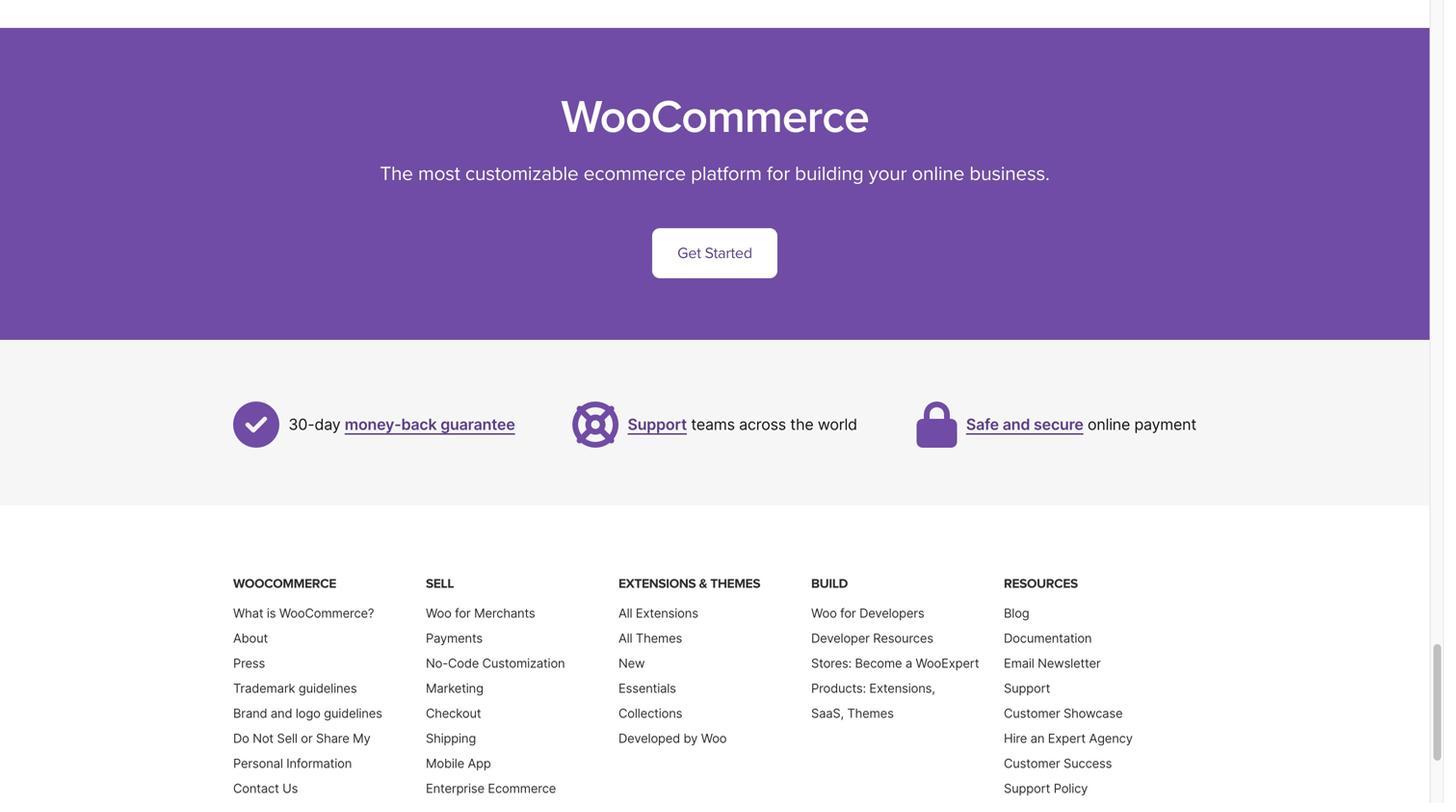Task type: vqa. For each thing, say whether or not it's contained in the screenshot.
terminals,
no



Task type: locate. For each thing, give the bounding box(es) containing it.
support down email
[[1004, 681, 1051, 696]]

checkout
[[426, 707, 481, 721]]

0 vertical spatial support
[[628, 415, 687, 434]]

0 horizontal spatial online
[[912, 162, 965, 186]]

get started link
[[653, 228, 778, 278]]

woo right "by"
[[701, 732, 727, 747]]

support policy link
[[1004, 782, 1088, 797]]

products: extensions, saas, themes link
[[811, 681, 936, 721]]

woocommerce up the most customizable ecommerce platform for building your online business.
[[561, 90, 869, 145]]

collections link
[[619, 707, 683, 721]]

do not sell or share my personal information link
[[233, 732, 371, 772]]

world
[[818, 415, 858, 434]]

extensions
[[619, 576, 696, 592], [636, 606, 698, 621]]

woo down build
[[811, 606, 837, 621]]

press
[[233, 656, 265, 671]]

success
[[1064, 757, 1112, 772]]

developer
[[811, 631, 870, 646]]

woo for merchants link
[[426, 606, 535, 621]]

themes down the all extensions link
[[636, 631, 682, 646]]

0 horizontal spatial themes
[[636, 631, 682, 646]]

day
[[315, 415, 341, 434]]

1 horizontal spatial resources
[[1004, 576, 1078, 592]]

the
[[791, 415, 814, 434]]

about link
[[233, 631, 268, 646]]

support link
[[628, 415, 687, 434], [1004, 681, 1051, 696]]

1 vertical spatial woocommerce
[[233, 576, 336, 592]]

2 all from the top
[[619, 631, 633, 646]]

0 horizontal spatial resources
[[873, 631, 934, 646]]

extensions up the all extensions link
[[619, 576, 696, 592]]

no-code customization
[[426, 656, 565, 671]]

contact us link
[[233, 782, 298, 797]]

and for brand
[[271, 707, 292, 721]]

themes
[[711, 576, 761, 592], [636, 631, 682, 646]]

safe
[[966, 415, 999, 434]]

email newsletter
[[1004, 656, 1101, 671]]

teams
[[691, 415, 735, 434]]

woocommerce up 'is' on the bottom left
[[233, 576, 336, 592]]

do
[[233, 732, 249, 747]]

all for all themes
[[619, 631, 633, 646]]

customer down an
[[1004, 757, 1061, 772]]

0 vertical spatial themes
[[711, 576, 761, 592]]

share
[[316, 732, 349, 747]]

1 horizontal spatial woo
[[701, 732, 727, 747]]

0 vertical spatial customer
[[1004, 707, 1061, 721]]

online
[[912, 162, 965, 186], [1088, 415, 1131, 434]]

all up new
[[619, 631, 633, 646]]

0 horizontal spatial for
[[455, 606, 471, 621]]

my
[[353, 732, 371, 747]]

0 vertical spatial online
[[912, 162, 965, 186]]

1 vertical spatial support link
[[1004, 681, 1051, 696]]

guidelines up logo
[[299, 681, 357, 696]]

support for support teams across the world
[[628, 415, 687, 434]]

1 horizontal spatial sell
[[426, 576, 454, 592]]

products:
[[811, 681, 866, 696]]

1 horizontal spatial woocommerce
[[561, 90, 869, 145]]

back
[[401, 415, 437, 434]]

1 customer from the top
[[1004, 707, 1061, 721]]

brand and logo guidelines link
[[233, 707, 382, 721]]

money-
[[345, 415, 401, 434]]

new
[[619, 656, 645, 671]]

support left teams
[[628, 415, 687, 434]]

ecommerce
[[488, 782, 556, 797]]

woo
[[426, 606, 452, 621], [811, 606, 837, 621], [701, 732, 727, 747]]

developers
[[860, 606, 925, 621]]

2 horizontal spatial for
[[840, 606, 856, 621]]

payment
[[1135, 415, 1197, 434]]

1 vertical spatial sell
[[277, 732, 298, 747]]

1 vertical spatial resources
[[873, 631, 934, 646]]

products: extensions, saas, themes
[[811, 681, 936, 721]]

for up payments
[[455, 606, 471, 621]]

1 all from the top
[[619, 606, 633, 621]]

payments link
[[426, 631, 483, 646]]

resources up blog
[[1004, 576, 1078, 592]]

showcase
[[1064, 707, 1123, 721]]

0 vertical spatial and
[[1003, 415, 1030, 434]]

1 horizontal spatial for
[[767, 162, 790, 186]]

for left the building at the top right
[[767, 162, 790, 186]]

about
[[233, 631, 268, 646]]

0 horizontal spatial woo
[[426, 606, 452, 621]]

0 vertical spatial woocommerce
[[561, 90, 869, 145]]

safe and secure online payment
[[966, 415, 1197, 434]]

support down customer success
[[1004, 782, 1051, 797]]

woo up payments
[[426, 606, 452, 621]]

for up developer
[[840, 606, 856, 621]]

extensions up all themes link
[[636, 606, 698, 621]]

support link left teams
[[628, 415, 687, 434]]

woo for sell
[[426, 606, 452, 621]]

online right your
[[912, 162, 965, 186]]

0 horizontal spatial sell
[[277, 732, 298, 747]]

developed by woo link
[[619, 732, 727, 747]]

agency
[[1089, 732, 1133, 747]]

building
[[795, 162, 864, 186]]

1 horizontal spatial and
[[1003, 415, 1030, 434]]

2 vertical spatial support
[[1004, 782, 1051, 797]]

developed by woo
[[619, 732, 727, 747]]

woocommerce
[[561, 90, 869, 145], [233, 576, 336, 592]]

0 horizontal spatial woocommerce
[[233, 576, 336, 592]]

resources up stores: become a wooexpert link
[[873, 631, 934, 646]]

checkout link
[[426, 707, 481, 721]]

customer for customer showcase
[[1004, 707, 1061, 721]]

0 horizontal spatial and
[[271, 707, 292, 721]]

personal information
[[233, 757, 352, 772]]

the most customizable ecommerce platform for building your online business.
[[380, 162, 1050, 186]]

all
[[619, 606, 633, 621], [619, 631, 633, 646]]

developer resources link
[[811, 631, 934, 646]]

1 vertical spatial support
[[1004, 681, 1051, 696]]

0 vertical spatial all
[[619, 606, 633, 621]]

merchants
[[474, 606, 535, 621]]

for for sell
[[455, 606, 471, 621]]

developer resources
[[811, 631, 934, 646]]

1 vertical spatial all
[[619, 631, 633, 646]]

guidelines up my
[[324, 707, 382, 721]]

sell left or
[[277, 732, 298, 747]]

customer
[[1004, 707, 1061, 721], [1004, 757, 1061, 772]]

1 vertical spatial and
[[271, 707, 292, 721]]

customer up an
[[1004, 707, 1061, 721]]

email
[[1004, 656, 1035, 671]]

2 customer from the top
[[1004, 757, 1061, 772]]

themes right &
[[711, 576, 761, 592]]

1 horizontal spatial themes
[[711, 576, 761, 592]]

1 vertical spatial online
[[1088, 415, 1131, 434]]

1 vertical spatial customer
[[1004, 757, 1061, 772]]

documentation
[[1004, 631, 1092, 646]]

all themes link
[[619, 631, 682, 646]]

started
[[705, 244, 753, 263]]

woo for build
[[811, 606, 837, 621]]

online right secure
[[1088, 415, 1131, 434]]

1 horizontal spatial support link
[[1004, 681, 1051, 696]]

shipping link
[[426, 732, 476, 747]]

all up all themes link
[[619, 606, 633, 621]]

and right safe
[[1003, 415, 1030, 434]]

sell up woo for merchants "link" on the bottom left of the page
[[426, 576, 454, 592]]

no-code customization link
[[426, 656, 565, 671]]

safe and secure link
[[966, 415, 1084, 434]]

business.
[[970, 162, 1050, 186]]

trademark guidelines
[[233, 681, 357, 696]]

support link down email
[[1004, 681, 1051, 696]]

and left logo
[[271, 707, 292, 721]]

contact
[[233, 782, 279, 797]]

extensions,
[[870, 681, 936, 696]]

0 horizontal spatial support link
[[628, 415, 687, 434]]

stores: become a wooexpert link
[[811, 656, 979, 671]]

resources
[[1004, 576, 1078, 592], [873, 631, 934, 646]]

customer for customer success
[[1004, 757, 1061, 772]]

2 horizontal spatial woo
[[811, 606, 837, 621]]

email newsletter link
[[1004, 656, 1101, 671]]

do not sell or share my personal information
[[233, 732, 371, 772]]

build
[[811, 576, 848, 592]]

0 vertical spatial guidelines
[[299, 681, 357, 696]]



Task type: describe. For each thing, give the bounding box(es) containing it.
blog
[[1004, 606, 1030, 621]]

collections
[[619, 707, 683, 721]]

stores: become a wooexpert
[[811, 656, 979, 671]]

what is woocommerce? link
[[233, 606, 374, 621]]

mobile
[[426, 757, 465, 772]]

most
[[418, 162, 460, 186]]

customer showcase
[[1004, 707, 1123, 721]]

mobile app link
[[426, 757, 491, 772]]

no-
[[426, 656, 448, 671]]

get started
[[678, 244, 753, 263]]

enterprise ecommerce link
[[426, 782, 556, 797]]

all extensions link
[[619, 606, 698, 621]]

marketing link
[[426, 681, 484, 696]]

hire an expert agency
[[1004, 732, 1133, 747]]

secure
[[1034, 415, 1084, 434]]

30-day money-back guarantee
[[289, 415, 515, 434]]

woo for merchants
[[426, 606, 535, 621]]

contact us
[[233, 782, 298, 797]]

0 vertical spatial extensions
[[619, 576, 696, 592]]

support policy
[[1004, 782, 1088, 797]]

logo
[[296, 707, 321, 721]]

customizable
[[465, 162, 579, 186]]

the
[[380, 162, 413, 186]]

trademark
[[233, 681, 295, 696]]

essentials link
[[619, 681, 676, 696]]

become
[[855, 656, 902, 671]]

a wooexpert
[[906, 656, 979, 671]]

for for build
[[840, 606, 856, 621]]

documentation link
[[1004, 631, 1092, 646]]

1 vertical spatial extensions
[[636, 606, 698, 621]]

and for safe
[[1003, 415, 1030, 434]]

press link
[[233, 656, 265, 671]]

enterprise
[[426, 782, 485, 797]]

is
[[267, 606, 276, 621]]

0 vertical spatial sell
[[426, 576, 454, 592]]

blog link
[[1004, 606, 1030, 621]]

get
[[678, 244, 701, 263]]

1 horizontal spatial online
[[1088, 415, 1131, 434]]

support teams across the world
[[628, 415, 858, 434]]

customer success
[[1004, 757, 1112, 772]]

across
[[739, 415, 786, 434]]

extensions & themes
[[619, 576, 761, 592]]

1 vertical spatial themes
[[636, 631, 682, 646]]

stores:
[[811, 656, 852, 671]]

mobile app
[[426, 757, 491, 772]]

enterprise ecommerce
[[426, 782, 556, 797]]

not
[[253, 732, 274, 747]]

an
[[1031, 732, 1045, 747]]

shipping
[[426, 732, 476, 747]]

woo for developers link
[[811, 606, 925, 621]]

ecommerce
[[584, 162, 686, 186]]

by
[[684, 732, 698, 747]]

hire
[[1004, 732, 1027, 747]]

support for support
[[1004, 681, 1051, 696]]

customer showcase link
[[1004, 707, 1123, 721]]

0 vertical spatial support link
[[628, 415, 687, 434]]

your
[[869, 162, 907, 186]]

us
[[282, 782, 298, 797]]

all themes
[[619, 631, 682, 646]]

30-
[[289, 415, 315, 434]]

guarantee
[[441, 415, 515, 434]]

all for all extensions
[[619, 606, 633, 621]]

0 vertical spatial resources
[[1004, 576, 1078, 592]]

new link
[[619, 656, 645, 671]]

sell inside do not sell or share my personal information
[[277, 732, 298, 747]]

developed
[[619, 732, 680, 747]]

newsletter
[[1038, 656, 1101, 671]]

what
[[233, 606, 263, 621]]

woo for developers
[[811, 606, 925, 621]]

code
[[448, 656, 479, 671]]

1 vertical spatial guidelines
[[324, 707, 382, 721]]

expert
[[1048, 732, 1086, 747]]

support for support policy
[[1004, 782, 1051, 797]]

woocommerce?
[[279, 606, 374, 621]]

customization
[[482, 656, 565, 671]]

essentials
[[619, 681, 676, 696]]

platform
[[691, 162, 762, 186]]

trademark guidelines link
[[233, 681, 357, 696]]

brand
[[233, 707, 267, 721]]

customer success link
[[1004, 757, 1112, 772]]

or
[[301, 732, 313, 747]]

brand and logo guidelines
[[233, 707, 382, 721]]



